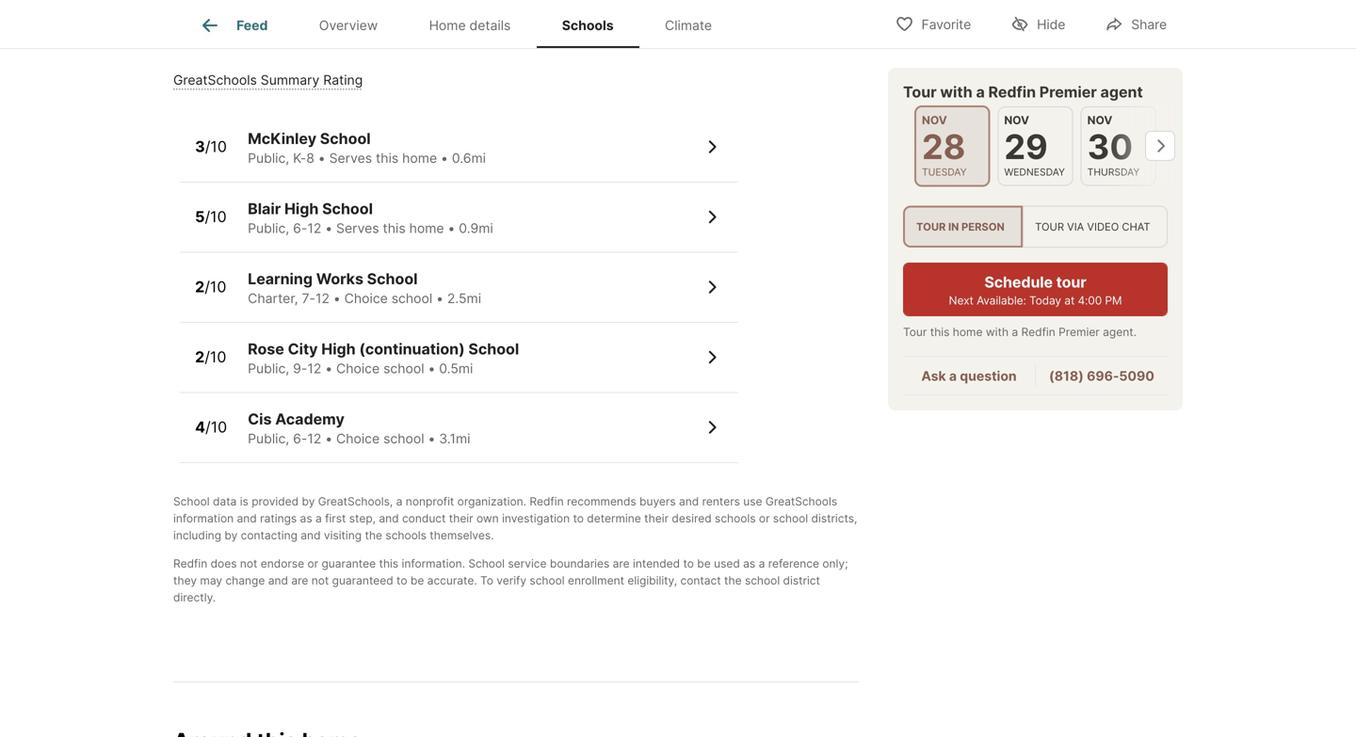 Task type: vqa. For each thing, say whether or not it's contained in the screenshot.


Task type: locate. For each thing, give the bounding box(es) containing it.
to
[[480, 574, 494, 588]]

greatschools down 'all'
[[173, 72, 257, 88]]

school down service on the left of the page
[[530, 574, 565, 588]]

1 vertical spatial as
[[743, 557, 756, 571]]

public,
[[248, 150, 289, 166], [248, 220, 289, 236], [248, 361, 289, 377], [248, 431, 289, 447]]

5 /10 from the top
[[205, 418, 227, 437]]

/10 left mckinley
[[205, 138, 227, 156]]

district down reference
[[783, 574, 820, 588]]

0 vertical spatial 6-
[[293, 220, 307, 236]]

1 horizontal spatial or
[[759, 512, 770, 526]]

• right 8
[[318, 150, 326, 166]]

2 vertical spatial schools
[[386, 529, 427, 542]]

summary
[[261, 72, 320, 88]]

1 vertical spatial high
[[321, 340, 356, 358]]

to
[[836, 10, 849, 26], [573, 512, 584, 526], [683, 557, 694, 571], [397, 574, 407, 588]]

are
[[613, 557, 630, 571], [291, 574, 308, 588]]

2 horizontal spatial nov
[[1088, 114, 1113, 127]]

12 down academy
[[307, 431, 321, 447]]

tour up ask
[[903, 326, 927, 339]]

•
[[318, 150, 326, 166], [441, 150, 448, 166], [325, 220, 333, 236], [448, 220, 455, 236], [333, 291, 341, 307], [436, 291, 444, 307], [325, 361, 333, 377], [428, 361, 435, 377], [325, 431, 333, 447], [428, 431, 435, 447]]

1 2 /10 from the top
[[195, 278, 226, 296]]

be inside the guaranteed to be accurate. to verify school enrollment eligibility, contact the school district directly.
[[411, 574, 424, 588]]

are left intended on the bottom of page
[[613, 557, 630, 571]]

1 vertical spatial 6-
[[293, 431, 307, 447]]

school down rating
[[320, 129, 371, 148]]

1 vertical spatial by
[[225, 529, 238, 542]]

1 horizontal spatial are
[[613, 557, 630, 571]]

or
[[759, 512, 770, 526], [308, 557, 318, 571]]

school down (continuation)
[[383, 361, 424, 377]]

None button
[[915, 105, 990, 187], [998, 106, 1073, 186], [1081, 106, 1157, 186], [915, 105, 990, 187], [998, 106, 1073, 186], [1081, 106, 1157, 186]]

to right website at the right top of page
[[836, 10, 849, 26]]

enrollment up serving
[[250, 10, 319, 26]]

12 up works
[[307, 220, 321, 236]]

public, inside rose city high (continuation) school public, 9-12 • choice school • 0.5mi
[[248, 361, 289, 377]]

home
[[429, 17, 466, 33]]

redfin
[[989, 83, 1036, 101], [1022, 326, 1056, 339], [530, 495, 564, 509], [173, 557, 207, 571]]

2 6- from the top
[[293, 431, 307, 447]]

public, down the "rose" on the top left
[[248, 361, 289, 377]]

policy
[[322, 10, 361, 26]]

12 down works
[[316, 291, 330, 307]]

0 vertical spatial by
[[302, 495, 315, 509]]

by right provided
[[302, 495, 315, 509]]

used
[[714, 557, 740, 571]]

tour via video chat
[[1035, 220, 1151, 233]]

2 public, from the top
[[248, 220, 289, 236]]

please check the school district website to see all schools serving this home.
[[173, 10, 849, 46]]

at
[[1065, 294, 1075, 308]]

are down endorse
[[291, 574, 308, 588]]

with up nov 28 tuesday
[[940, 83, 973, 101]]

0 horizontal spatial schools
[[217, 30, 264, 46]]

school up to
[[468, 557, 505, 571]]

today
[[1029, 294, 1062, 308]]

to down the information.
[[397, 574, 407, 588]]

1 public, from the top
[[248, 150, 289, 166]]

schools down conduct
[[386, 529, 427, 542]]

nov
[[922, 114, 947, 127], [1004, 114, 1030, 127], [1088, 114, 1113, 127]]

1 vertical spatial with
[[986, 326, 1009, 339]]

not up "home."
[[379, 10, 400, 26]]

is right data on the bottom left
[[240, 495, 249, 509]]

2 horizontal spatial not
[[379, 10, 400, 26]]

tour
[[1056, 273, 1087, 292]]

0 vertical spatial schools
[[217, 30, 264, 46]]

nov 30 thursday
[[1088, 114, 1140, 178]]

2 2 from the top
[[195, 348, 205, 367]]

this inside please check the school district website to see all schools serving this home.
[[318, 30, 341, 46]]

1 vertical spatial enrollment
[[568, 574, 624, 588]]

1 vertical spatial the
[[365, 529, 382, 542]]

2 /10
[[195, 278, 226, 296], [195, 348, 226, 367]]

1 vertical spatial is
[[240, 495, 249, 509]]

renters
[[702, 495, 740, 509]]

nov inside nov 30 thursday
[[1088, 114, 1113, 127]]

endorse
[[261, 557, 304, 571]]

nov 28 tuesday
[[922, 114, 967, 178]]

city
[[288, 340, 318, 358]]

redfin inside , a nonprofit organization. redfin recommends buyers and renters use greatschools information and ratings as a
[[530, 495, 564, 509]]

3 /10 from the top
[[205, 278, 226, 296]]

first
[[325, 512, 346, 526]]

choice down works
[[344, 291, 388, 307]]

not up change
[[240, 557, 258, 571]]

k-
[[293, 150, 306, 166]]

greatschools inside , a nonprofit organization. redfin recommends buyers and renters use greatschools information and ratings as a
[[766, 495, 837, 509]]

1 vertical spatial district
[[783, 574, 820, 588]]

and
[[679, 495, 699, 509], [237, 512, 257, 526], [379, 512, 399, 526], [301, 529, 321, 542], [268, 574, 288, 588]]

redfin down today
[[1022, 326, 1056, 339]]

0 vertical spatial serves
[[329, 150, 372, 166]]

• left 0.5mi
[[428, 361, 435, 377]]

(continuation)
[[359, 340, 465, 358]]

/10 left the "rose" on the top left
[[205, 348, 226, 367]]

0 vertical spatial be
[[697, 557, 711, 571]]

• left 0.9mi
[[448, 220, 455, 236]]

2 horizontal spatial the
[[724, 574, 742, 588]]

this inside mckinley school public, k-8 • serves this home • 0.6mi
[[376, 150, 399, 166]]

with
[[940, 83, 973, 101], [986, 326, 1009, 339]]

and up desired
[[679, 495, 699, 509]]

the down step, at bottom
[[365, 529, 382, 542]]

6- inside 'cis academy public, 6-12 • choice school • 3.1mi'
[[293, 431, 307, 447]]

1 horizontal spatial with
[[986, 326, 1009, 339]]

0 horizontal spatial district
[[737, 10, 780, 26]]

question
[[960, 368, 1017, 385]]

by up does
[[225, 529, 238, 542]]

list box
[[903, 206, 1168, 248]]

school right check
[[692, 10, 733, 26]]

by inside first step, and conduct their own investigation to determine their desired schools or school districts, including by contacting and visiting the schools themselves.
[[225, 529, 238, 542]]

2 vertical spatial not
[[312, 574, 329, 588]]

12 down city
[[307, 361, 321, 377]]

1 horizontal spatial by
[[302, 495, 315, 509]]

1 2 from the top
[[195, 278, 205, 296]]

1 horizontal spatial be
[[697, 557, 711, 571]]

solely
[[446, 10, 484, 26]]

public, inside blair high school public, 6-12 • serves this home • 0.9mi
[[248, 220, 289, 236]]

school up information
[[173, 495, 210, 509]]

0 vertical spatial is
[[365, 10, 376, 26]]

or right endorse
[[308, 557, 318, 571]]

to inside first step, and conduct their own investigation to determine their desired schools or school districts, including by contacting and visiting the schools themselves.
[[573, 512, 584, 526]]

0 vertical spatial district
[[737, 10, 780, 26]]

school right works
[[367, 270, 418, 288]]

1 horizontal spatial the
[[668, 10, 689, 26]]

0 vertical spatial enrollment
[[250, 10, 319, 26]]

1 horizontal spatial not
[[312, 574, 329, 588]]

1 horizontal spatial district
[[783, 574, 820, 588]]

/10 for mckinley
[[205, 138, 227, 156]]

1 vertical spatial are
[[291, 574, 308, 588]]

• left 0.6mi
[[441, 150, 448, 166]]

choice
[[344, 291, 388, 307], [336, 361, 380, 377], [336, 431, 380, 447]]

is up "home."
[[365, 10, 376, 26]]

conduct
[[402, 512, 446, 526]]

0 vertical spatial as
[[300, 512, 312, 526]]

nov for 29
[[1004, 114, 1030, 127]]

0 vertical spatial choice
[[344, 291, 388, 307]]

6- up 'learning'
[[293, 220, 307, 236]]

696-
[[1087, 368, 1119, 385]]

climate tab
[[639, 3, 738, 48]]

0 horizontal spatial the
[[365, 529, 382, 542]]

/10
[[205, 138, 227, 156], [205, 208, 227, 226], [205, 278, 226, 296], [205, 348, 226, 367], [205, 418, 227, 437]]

not down redfin does not endorse or guarantee this information.
[[312, 574, 329, 588]]

public, inside 'cis academy public, 6-12 • choice school • 3.1mi'
[[248, 431, 289, 447]]

tour for tour via video chat
[[1035, 220, 1064, 233]]

tab list containing feed
[[173, 0, 753, 48]]

2 /10 left charter,
[[195, 278, 226, 296]]

nov inside nov 29 wednesday
[[1004, 114, 1030, 127]]

1 vertical spatial home
[[409, 220, 444, 236]]

6- inside blair high school public, 6-12 • serves this home • 0.9mi
[[293, 220, 307, 236]]

please
[[582, 10, 623, 26]]

website
[[784, 10, 833, 26]]

0 vertical spatial the
[[668, 10, 689, 26]]

1 vertical spatial serves
[[336, 220, 379, 236]]

1 vertical spatial 2 /10
[[195, 348, 226, 367]]

nov for 30
[[1088, 114, 1113, 127]]

7-
[[302, 291, 316, 307]]

0 horizontal spatial high
[[284, 200, 319, 218]]

0.6mi
[[452, 150, 486, 166]]

school inside "learning works school charter, 7-12 • choice school • 2.5mi"
[[367, 270, 418, 288]]

1 their from the left
[[449, 512, 473, 526]]

district left website at the right top of page
[[737, 10, 780, 26]]

0 vertical spatial 2 /10
[[195, 278, 226, 296]]

organization.
[[457, 495, 527, 509]]

1 /10 from the top
[[205, 138, 227, 156]]

school down reference
[[745, 574, 780, 588]]

2 /10 for learning
[[195, 278, 226, 296]]

0 vertical spatial 2
[[195, 278, 205, 296]]

0 horizontal spatial enrollment
[[250, 10, 319, 26]]

school down mckinley school public, k-8 • serves this home • 0.6mi
[[322, 200, 373, 218]]

rating
[[323, 72, 363, 88]]

be down the information.
[[411, 574, 424, 588]]

0 vertical spatial not
[[379, 10, 400, 26]]

service
[[508, 557, 547, 571]]

by
[[302, 495, 315, 509], [225, 529, 238, 542]]

greatschools
[[173, 72, 257, 88], [318, 495, 390, 509], [766, 495, 837, 509]]

1 horizontal spatial their
[[644, 512, 669, 526]]

feed
[[237, 17, 268, 33]]

0 vertical spatial with
[[940, 83, 973, 101]]

school left 3.1mi
[[383, 431, 424, 447]]

high right blair
[[284, 200, 319, 218]]

to inside please check the school district website to see all schools serving this home.
[[836, 10, 849, 26]]

2 2 /10 from the top
[[195, 348, 226, 367]]

tuesday
[[922, 166, 967, 178]]

3 nov from the left
[[1088, 114, 1113, 127]]

as
[[300, 512, 312, 526], [743, 557, 756, 571]]

12 inside 'cis academy public, 6-12 • choice school • 3.1mi'
[[307, 431, 321, 447]]

8
[[306, 150, 314, 166]]

to down recommends
[[573, 512, 584, 526]]

home down next
[[953, 326, 983, 339]]

choice down (continuation)
[[336, 361, 380, 377]]

redfin up 29
[[989, 83, 1036, 101]]

4 /10 from the top
[[205, 348, 226, 367]]

premier left agent
[[1040, 83, 1097, 101]]

greatschools up districts,
[[766, 495, 837, 509]]

not
[[379, 10, 400, 26], [240, 557, 258, 571], [312, 574, 329, 588]]

tour left via
[[1035, 220, 1064, 233]]

4 public, from the top
[[248, 431, 289, 447]]

1 horizontal spatial is
[[365, 10, 376, 26]]

home details tab
[[404, 3, 536, 48]]

home details
[[429, 17, 511, 33]]

29
[[1004, 126, 1048, 167]]

4
[[195, 418, 205, 437]]

2 left the "rose" on the top left
[[195, 348, 205, 367]]

tour up nov 28 tuesday
[[903, 83, 937, 101]]

12
[[307, 220, 321, 236], [316, 291, 330, 307], [307, 361, 321, 377], [307, 431, 321, 447]]

serves
[[329, 150, 372, 166], [336, 220, 379, 236]]

2 vertical spatial the
[[724, 574, 742, 588]]

0 vertical spatial or
[[759, 512, 770, 526]]

including
[[173, 529, 221, 542]]

greatschools up step, at bottom
[[318, 495, 390, 509]]

2 horizontal spatial greatschools
[[766, 495, 837, 509]]

nov down tour with a redfin premier agent
[[1004, 114, 1030, 127]]

with down available: on the top of the page
[[986, 326, 1009, 339]]

schools right 'all'
[[217, 30, 264, 46]]

public, down cis
[[248, 431, 289, 447]]

2 nov from the left
[[1004, 114, 1030, 127]]

school inside first step, and conduct their own investigation to determine their desired schools or school districts, including by contacting and visiting the schools themselves.
[[773, 512, 808, 526]]

school inside 'cis academy public, 6-12 • choice school • 3.1mi'
[[383, 431, 424, 447]]

3
[[195, 138, 205, 156]]

2
[[195, 278, 205, 296], [195, 348, 205, 367]]

district
[[737, 10, 780, 26], [783, 574, 820, 588]]

this down "policy"
[[318, 30, 341, 46]]

1 vertical spatial 2
[[195, 348, 205, 367]]

school left districts,
[[773, 512, 808, 526]]

nov up tuesday
[[922, 114, 947, 127]]

share button
[[1089, 4, 1183, 43]]

• up works
[[325, 220, 333, 236]]

high right city
[[321, 340, 356, 358]]

• down academy
[[325, 431, 333, 447]]

1 horizontal spatial high
[[321, 340, 356, 358]]

1 vertical spatial choice
[[336, 361, 380, 377]]

2 their from the left
[[644, 512, 669, 526]]

0 horizontal spatial be
[[411, 574, 424, 588]]

serves right 8
[[329, 150, 372, 166]]

public, down blair
[[248, 220, 289, 236]]

a inside school service boundaries are intended to be used as a reference only; they may change and are not
[[759, 557, 765, 571]]

learning
[[248, 270, 313, 288]]

1 horizontal spatial as
[[743, 557, 756, 571]]

this up blair high school public, 6-12 • serves this home • 0.9mi
[[376, 150, 399, 166]]

boundaries
[[550, 557, 610, 571]]

(818) 696-5090
[[1049, 368, 1155, 385]]

and up contacting
[[237, 512, 257, 526]]

1 vertical spatial schools
[[715, 512, 756, 526]]

they
[[173, 574, 197, 588]]

as right used
[[743, 557, 756, 571]]

home inside mckinley school public, k-8 • serves this home • 0.6mi
[[402, 150, 437, 166]]

3 public, from the top
[[248, 361, 289, 377]]

2 vertical spatial choice
[[336, 431, 380, 447]]

their up themselves.
[[449, 512, 473, 526]]

nov inside nov 28 tuesday
[[922, 114, 947, 127]]

(818) 696-5090 link
[[1049, 368, 1155, 385]]

home left 0.9mi
[[409, 220, 444, 236]]

0 horizontal spatial nov
[[922, 114, 947, 127]]

0 vertical spatial high
[[284, 200, 319, 218]]

first step, and conduct their own investigation to determine their desired schools or school districts, including by contacting and visiting the schools themselves.
[[173, 512, 857, 542]]

serves up works
[[336, 220, 379, 236]]

/10 left charter,
[[205, 278, 226, 296]]

tour for tour with a redfin premier agent
[[903, 83, 937, 101]]

30
[[1088, 126, 1133, 167]]

guaranteed
[[332, 574, 393, 588]]

their down buyers
[[644, 512, 669, 526]]

6- down academy
[[293, 431, 307, 447]]

public, inside mckinley school public, k-8 • serves this home • 0.6mi
[[248, 150, 289, 166]]

0 horizontal spatial as
[[300, 512, 312, 526]]

home left 0.6mi
[[402, 150, 437, 166]]

the inside first step, and conduct their own investigation to determine their desired schools or school districts, including by contacting and visiting the schools themselves.
[[365, 529, 382, 542]]

choice down academy
[[336, 431, 380, 447]]

12 inside "learning works school charter, 7-12 • choice school • 2.5mi"
[[316, 291, 330, 307]]

0 horizontal spatial their
[[449, 512, 473, 526]]

public, down mckinley
[[248, 150, 289, 166]]

1 6- from the top
[[293, 220, 307, 236]]

2 /10 for rose
[[195, 348, 226, 367]]

and down endorse
[[268, 574, 288, 588]]

enrollment down boundaries
[[568, 574, 624, 588]]

blair
[[248, 200, 281, 218]]

the
[[668, 10, 689, 26], [365, 529, 382, 542], [724, 574, 742, 588]]

tour for tour in person
[[917, 220, 946, 233]]

directly.
[[173, 591, 216, 605]]

premier down at
[[1059, 326, 1100, 339]]

or down use
[[759, 512, 770, 526]]

0 vertical spatial are
[[613, 557, 630, 571]]

1 vertical spatial be
[[411, 574, 424, 588]]

1 horizontal spatial enrollment
[[568, 574, 624, 588]]

this inside blair high school public, 6-12 • serves this home • 0.9mi
[[383, 220, 406, 236]]

the inside please check the school district website to see all schools serving this home.
[[668, 10, 689, 26]]

0 horizontal spatial or
[[308, 557, 318, 571]]

nov down agent
[[1088, 114, 1113, 127]]

/10 left blair
[[205, 208, 227, 226]]

schools inside please check the school district website to see all schools serving this home.
[[217, 30, 264, 46]]

1 horizontal spatial nov
[[1004, 114, 1030, 127]]

2 /10 from the top
[[205, 208, 227, 226]]

1 vertical spatial not
[[240, 557, 258, 571]]

and down the ,
[[379, 512, 399, 526]]

0 horizontal spatial by
[[225, 529, 238, 542]]

own
[[477, 512, 499, 526]]

/10 left cis
[[205, 418, 227, 437]]

contact
[[681, 574, 721, 588]]

to up contact
[[683, 557, 694, 571]]

school up 0.5mi
[[468, 340, 519, 358]]

1 nov from the left
[[922, 114, 947, 127]]

the right check
[[668, 10, 689, 26]]

redfin up the investigation
[[530, 495, 564, 509]]

as right ratings
[[300, 512, 312, 526]]

tab list
[[173, 0, 753, 48]]

0 vertical spatial home
[[402, 150, 437, 166]]



Task type: describe. For each thing, give the bounding box(es) containing it.
0 horizontal spatial is
[[240, 495, 249, 509]]

choice inside 'cis academy public, 6-12 • choice school • 3.1mi'
[[336, 431, 380, 447]]

share
[[1132, 16, 1167, 32]]

3.1mi
[[439, 431, 471, 447]]

only;
[[823, 557, 848, 571]]

thursday
[[1088, 166, 1140, 178]]

schools tab
[[536, 3, 639, 48]]

to inside the guaranteed to be accurate. to verify school enrollment eligibility, contact the school district directly.
[[397, 574, 407, 588]]

, a nonprofit organization. redfin recommends buyers and renters use greatschools information and ratings as a
[[173, 495, 837, 526]]

change
[[226, 574, 265, 588]]

and up redfin does not endorse or guarantee this information.
[[301, 529, 321, 542]]

4 /10
[[195, 418, 227, 437]]

use
[[743, 495, 763, 509]]

next
[[949, 294, 974, 308]]

to inside school service boundaries are intended to be used as a reference only; they may change and are not
[[683, 557, 694, 571]]

district inside please check the school district website to see all schools serving this home.
[[737, 10, 780, 26]]

feed link
[[199, 14, 268, 37]]

agent.
[[1103, 326, 1137, 339]]

/10 for cis
[[205, 418, 227, 437]]

choice inside "learning works school charter, 7-12 • choice school • 2.5mi"
[[344, 291, 388, 307]]

school service boundaries are intended to be used as a reference only; they may change and are not
[[173, 557, 848, 588]]

tour for tour this home with a redfin premier agent.
[[903, 326, 927, 339]]

redfin up "they"
[[173, 557, 207, 571]]

(818)
[[1049, 368, 1084, 385]]

/10 for rose
[[205, 348, 226, 367]]

/10 for blair
[[205, 208, 227, 226]]

may
[[200, 574, 222, 588]]

step,
[[349, 512, 376, 526]]

based
[[403, 10, 443, 26]]

1 vertical spatial or
[[308, 557, 318, 571]]

school inside school service boundaries are intended to be used as a reference only; they may change and are not
[[468, 557, 505, 571]]

0 horizontal spatial not
[[240, 557, 258, 571]]

mckinley school public, k-8 • serves this home • 0.6mi
[[248, 129, 486, 166]]

contacting
[[241, 529, 298, 542]]

recommends
[[567, 495, 636, 509]]

serves inside blair high school public, 6-12 • serves this home • 0.9mi
[[336, 220, 379, 236]]

chat
[[1122, 220, 1151, 233]]

or inside first step, and conduct their own investigation to determine their desired schools or school districts, including by contacting and visiting the schools themselves.
[[759, 512, 770, 526]]

enrollment inside the guaranteed to be accurate. to verify school enrollment eligibility, contact the school district directly.
[[568, 574, 624, 588]]

data
[[213, 495, 237, 509]]

guarantee
[[322, 557, 376, 571]]

2 horizontal spatial schools
[[715, 512, 756, 526]]

1 horizontal spatial greatschools
[[318, 495, 390, 509]]

school inside rose city high (continuation) school public, 9-12 • choice school • 0.5mi
[[468, 340, 519, 358]]

• left 3.1mi
[[428, 431, 435, 447]]

school inside "learning works school charter, 7-12 • choice school • 2.5mi"
[[392, 291, 432, 307]]

high inside rose city high (continuation) school public, 9-12 • choice school • 0.5mi
[[321, 340, 356, 358]]

overview
[[319, 17, 378, 33]]

information.
[[402, 557, 465, 571]]

next image
[[1145, 131, 1176, 161]]

buyers
[[640, 495, 676, 509]]

desired
[[672, 512, 712, 526]]

0 horizontal spatial are
[[291, 574, 308, 588]]

greatschools summary rating link
[[173, 72, 363, 88]]

eligibility,
[[628, 574, 677, 588]]

• left 2.5mi
[[436, 291, 444, 307]]

1 vertical spatial premier
[[1059, 326, 1100, 339]]

ratings
[[260, 512, 297, 526]]

investigation
[[502, 512, 570, 526]]

person
[[962, 220, 1005, 233]]

greatschools summary rating
[[173, 72, 363, 88]]

intended
[[633, 557, 680, 571]]

climate
[[665, 17, 712, 33]]

list box containing tour in person
[[903, 206, 1168, 248]]

determine
[[587, 512, 641, 526]]

hide
[[1037, 16, 1066, 32]]

ask a question
[[922, 368, 1017, 385]]

cis
[[248, 410, 272, 429]]

be inside school service boundaries are intended to be used as a reference only; they may change and are not
[[697, 557, 711, 571]]

tour this home with a redfin premier agent.
[[903, 326, 1137, 339]]

school inside please check the school district website to see all schools serving this home.
[[692, 10, 733, 26]]

the inside the guaranteed to be accurate. to verify school enrollment eligibility, contact the school district directly.
[[724, 574, 742, 588]]

as inside , a nonprofit organization. redfin recommends buyers and renters use greatschools information and ratings as a
[[300, 512, 312, 526]]

districts,
[[812, 512, 857, 526]]

and inside school service boundaries are intended to be used as a reference only; they may change and are not
[[268, 574, 288, 588]]

3 /10
[[195, 138, 227, 156]]

high inside blair high school public, 6-12 • serves this home • 0.9mi
[[284, 200, 319, 218]]

nov 29 wednesday
[[1004, 114, 1065, 178]]

• right 9-
[[325, 361, 333, 377]]

details
[[470, 17, 511, 33]]

nov for 28
[[922, 114, 947, 127]]

this down next
[[930, 326, 950, 339]]

0 horizontal spatial with
[[940, 83, 973, 101]]

/10 for learning
[[205, 278, 226, 296]]

ask a question link
[[922, 368, 1017, 385]]

verify
[[497, 574, 527, 588]]

home.
[[344, 30, 383, 46]]

2.5mi
[[447, 291, 481, 307]]

12 inside rose city high (continuation) school public, 9-12 • choice school • 0.5mi
[[307, 361, 321, 377]]

on
[[487, 10, 503, 26]]

academy
[[275, 410, 345, 429]]

• down works
[[333, 291, 341, 307]]

12 inside blair high school public, 6-12 • serves this home • 0.9mi
[[307, 220, 321, 236]]

5
[[195, 208, 205, 226]]

5090
[[1119, 368, 1155, 385]]

does
[[211, 557, 237, 571]]

available:
[[977, 294, 1026, 308]]

ask
[[922, 368, 946, 385]]

nonprofit
[[406, 495, 454, 509]]

9-
[[293, 361, 307, 377]]

guaranteed to be accurate. to verify school enrollment eligibility, contact the school district directly.
[[173, 574, 820, 605]]

cis academy public, 6-12 • choice school • 3.1mi
[[248, 410, 471, 447]]

home inside blair high school public, 6-12 • serves this home • 0.9mi
[[409, 220, 444, 236]]

overview tab
[[294, 3, 404, 48]]

district inside the guaranteed to be accurate. to verify school enrollment eligibility, contact the school district directly.
[[783, 574, 820, 588]]

serves inside mckinley school public, k-8 • serves this home • 0.6mi
[[329, 150, 372, 166]]

school inside mckinley school public, k-8 • serves this home • 0.6mi
[[320, 129, 371, 148]]

tour in person
[[917, 220, 1005, 233]]

,
[[390, 495, 393, 509]]

choice inside rose city high (continuation) school public, 9-12 • choice school • 0.5mi
[[336, 361, 380, 377]]

pm
[[1105, 294, 1122, 308]]

pasadena's
[[173, 10, 247, 26]]

2 for rose
[[195, 348, 205, 367]]

school inside blair high school public, 6-12 • serves this home • 0.9mi
[[322, 200, 373, 218]]

not inside school service boundaries are intended to be used as a reference only; they may change and are not
[[312, 574, 329, 588]]

charter,
[[248, 291, 298, 307]]

video
[[1087, 220, 1119, 233]]

0 horizontal spatial greatschools
[[173, 72, 257, 88]]

this up the guaranteed
[[379, 557, 399, 571]]

0 vertical spatial premier
[[1040, 83, 1097, 101]]

via
[[1067, 220, 1084, 233]]

all
[[199, 30, 213, 46]]

2 vertical spatial home
[[953, 326, 983, 339]]

as inside school service boundaries are intended to be used as a reference only; they may change and are not
[[743, 557, 756, 571]]

redfin does not endorse or guarantee this information.
[[173, 557, 465, 571]]

hide button
[[995, 4, 1082, 43]]

information
[[173, 512, 234, 526]]

works
[[316, 270, 364, 288]]

schedule
[[985, 273, 1053, 292]]

agent
[[1101, 83, 1143, 101]]

1 horizontal spatial schools
[[386, 529, 427, 542]]

2 for learning
[[195, 278, 205, 296]]

mckinley
[[248, 129, 317, 148]]

school inside rose city high (continuation) school public, 9-12 • choice school • 0.5mi
[[383, 361, 424, 377]]



